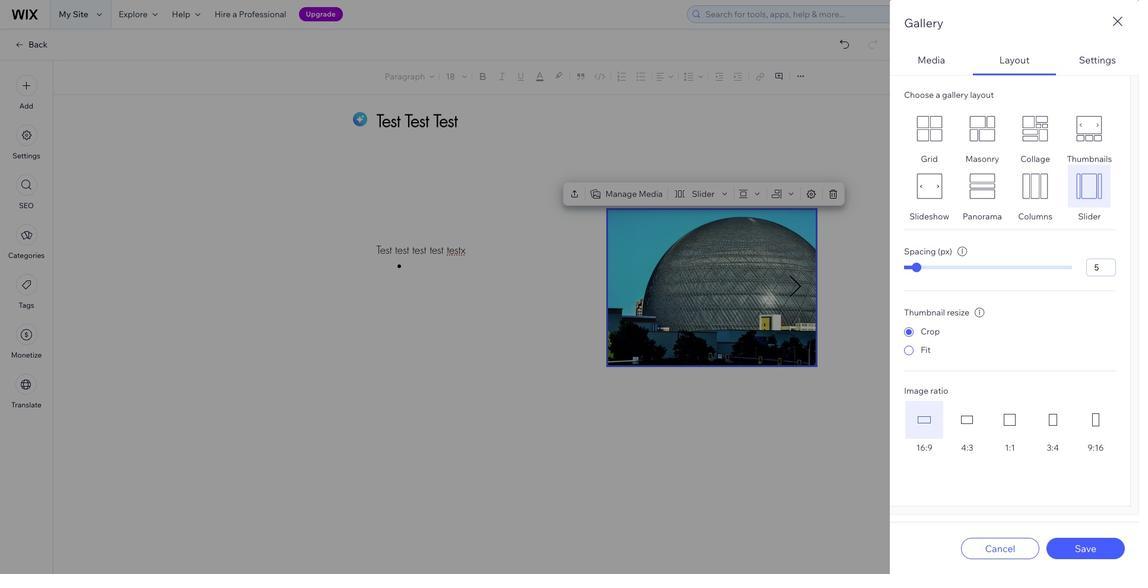 Task type: locate. For each thing, give the bounding box(es) containing it.
3 test from the left
[[430, 243, 444, 257]]

settings
[[1079, 54, 1116, 66], [13, 151, 40, 160]]

list box containing 16:9
[[904, 401, 1116, 453]]

0 horizontal spatial test
[[395, 243, 409, 257]]

9:16
[[1088, 443, 1104, 453]]

none number field inside layout tab panel
[[1087, 259, 1116, 277]]

a inside layout tab panel
[[936, 90, 940, 100]]

media up choose in the top right of the page
[[918, 54, 945, 66]]

1 vertical spatial media
[[639, 189, 663, 199]]

choose
[[904, 90, 934, 100]]

0 vertical spatial settings button
[[1056, 46, 1139, 75]]

manage media button
[[588, 186, 665, 202]]

2 horizontal spatial test
[[430, 243, 444, 257]]

1 vertical spatial settings
[[13, 151, 40, 160]]

slider button
[[671, 186, 731, 202]]

monetize button
[[11, 324, 42, 360]]

1 list box from the top
[[904, 107, 1116, 222]]

1 horizontal spatial settings
[[1079, 54, 1116, 66]]

thumbnail resize
[[904, 307, 970, 318]]

masonry
[[966, 154, 999, 164]]

option group containing crop
[[904, 320, 1116, 357]]

add button
[[16, 75, 37, 110]]

a right hire
[[233, 9, 237, 20]]

menu containing add
[[0, 68, 53, 417]]

1 horizontal spatial media
[[918, 54, 945, 66]]

option group inside layout tab panel
[[904, 320, 1116, 357]]

2 list box from the top
[[904, 401, 1116, 453]]

hire
[[215, 9, 231, 20]]

thumbnails
[[1067, 154, 1112, 164]]

test
[[377, 243, 392, 257]]

list box
[[904, 107, 1116, 222], [904, 401, 1116, 453]]

media
[[918, 54, 945, 66], [639, 189, 663, 199]]

back
[[28, 39, 48, 50]]

Search for tools, apps, help & more... field
[[702, 6, 976, 23]]

0 vertical spatial a
[[233, 9, 237, 20]]

tags button
[[16, 274, 37, 310]]

layout button
[[973, 46, 1056, 75]]

(px)
[[938, 246, 953, 257]]

spacing
[[904, 246, 936, 257]]

list box containing grid
[[904, 107, 1116, 222]]

media right manage
[[639, 189, 663, 199]]

0 vertical spatial list box
[[904, 107, 1116, 222]]

settings button
[[1056, 46, 1139, 75], [13, 125, 40, 160]]

add
[[19, 101, 33, 110]]

0 horizontal spatial settings
[[13, 151, 40, 160]]

columns
[[1018, 211, 1053, 222]]

1 vertical spatial slider
[[1078, 211, 1101, 222]]

1 horizontal spatial a
[[936, 90, 940, 100]]

slider inside layout tab panel
[[1078, 211, 1101, 222]]

slider inside button
[[692, 189, 715, 199]]

0 vertical spatial slider
[[692, 189, 715, 199]]

1 vertical spatial a
[[936, 90, 940, 100]]

none range field inside layout tab panel
[[904, 266, 1072, 269]]

1 horizontal spatial slider
[[1078, 211, 1101, 222]]

1 vertical spatial list box
[[904, 401, 1116, 453]]

test
[[395, 243, 409, 257], [412, 243, 426, 257], [430, 243, 444, 257]]

upgrade button
[[299, 7, 343, 21]]

save button
[[1047, 538, 1125, 559]]

list box for image ratio
[[904, 401, 1116, 453]]

categories
[[8, 251, 45, 260]]

resize
[[947, 307, 970, 318]]

slider
[[692, 189, 715, 199], [1078, 211, 1101, 222]]

1:1
[[1005, 443, 1015, 453]]

ratio
[[931, 386, 949, 396]]

image ratio
[[904, 386, 949, 396]]

translate button
[[11, 374, 42, 409]]

crop
[[921, 326, 940, 337]]

monetize
[[11, 351, 42, 360]]

1 vertical spatial settings button
[[13, 125, 40, 160]]

menu
[[0, 68, 53, 417]]

slideshow
[[910, 211, 950, 222]]

manage
[[606, 189, 637, 199]]

my
[[59, 9, 71, 20]]

16:9
[[917, 443, 933, 453]]

collage
[[1021, 154, 1050, 164]]

translate
[[11, 401, 42, 409]]

notes
[[1099, 72, 1122, 83]]

0 vertical spatial settings
[[1079, 54, 1116, 66]]

layout
[[1000, 54, 1030, 66]]

upgrade
[[306, 9, 336, 18]]

my site
[[59, 9, 88, 20]]

0 horizontal spatial media
[[639, 189, 663, 199]]

fit
[[921, 345, 931, 355]]

0 horizontal spatial a
[[233, 9, 237, 20]]

None number field
[[1087, 259, 1116, 277]]

0 vertical spatial media
[[918, 54, 945, 66]]

a left gallery
[[936, 90, 940, 100]]

settings up seo button
[[13, 151, 40, 160]]

option group
[[904, 320, 1116, 357]]

0 horizontal spatial slider
[[692, 189, 715, 199]]

settings up notes button on the right top of page
[[1079, 54, 1116, 66]]

1 horizontal spatial test
[[412, 243, 426, 257]]

None range field
[[904, 266, 1072, 269]]

a inside hire a professional link
[[233, 9, 237, 20]]

settings inside menu
[[13, 151, 40, 160]]

tab list
[[890, 46, 1139, 515]]

paragraph
[[385, 71, 425, 82]]

cancel button
[[961, 538, 1040, 559]]

a
[[233, 9, 237, 20], [936, 90, 940, 100]]



Task type: vqa. For each thing, say whether or not it's contained in the screenshot.
Layout BUTTON
yes



Task type: describe. For each thing, give the bounding box(es) containing it.
1 horizontal spatial settings button
[[1056, 46, 1139, 75]]

media button
[[890, 46, 973, 75]]

save
[[1075, 543, 1097, 555]]

layout
[[970, 90, 994, 100]]

3:4
[[1047, 443, 1059, 453]]

list box for choose a gallery layout
[[904, 107, 1116, 222]]

gallery
[[942, 90, 969, 100]]

choose a gallery layout
[[904, 90, 994, 100]]

0 horizontal spatial settings button
[[13, 125, 40, 160]]

hire a professional link
[[208, 0, 293, 28]]

a for professional
[[233, 9, 237, 20]]

image
[[904, 386, 929, 396]]

panorama
[[963, 211, 1002, 222]]

1 test from the left
[[395, 243, 409, 257]]

test test test test testx
[[377, 243, 466, 257]]

back button
[[14, 39, 48, 50]]

layout tab panel
[[890, 75, 1139, 515]]

tab list containing media
[[890, 46, 1139, 515]]

seo
[[19, 201, 34, 210]]

explore
[[119, 9, 148, 20]]

categories button
[[8, 224, 45, 260]]

testx
[[447, 243, 466, 257]]

notes button
[[1077, 69, 1125, 85]]

help button
[[165, 0, 208, 28]]

thumbnail
[[904, 307, 945, 318]]

cancel
[[985, 543, 1016, 555]]

seo button
[[16, 174, 37, 210]]

media inside manage media button
[[639, 189, 663, 199]]

manage media
[[606, 189, 663, 199]]

2 test from the left
[[412, 243, 426, 257]]

site
[[73, 9, 88, 20]]

4:3
[[961, 443, 974, 453]]

grid
[[921, 154, 938, 164]]

spacing (px)
[[904, 246, 953, 257]]

media inside media button
[[918, 54, 945, 66]]

professional
[[239, 9, 286, 20]]

hire a professional
[[215, 9, 286, 20]]

help
[[172, 9, 190, 20]]

gallery
[[904, 15, 944, 30]]

paragraph button
[[382, 68, 437, 85]]

settings inside button
[[1079, 54, 1116, 66]]

Add a Catchy Title text field
[[377, 110, 802, 132]]

a for gallery
[[936, 90, 940, 100]]

tags
[[19, 301, 34, 310]]



